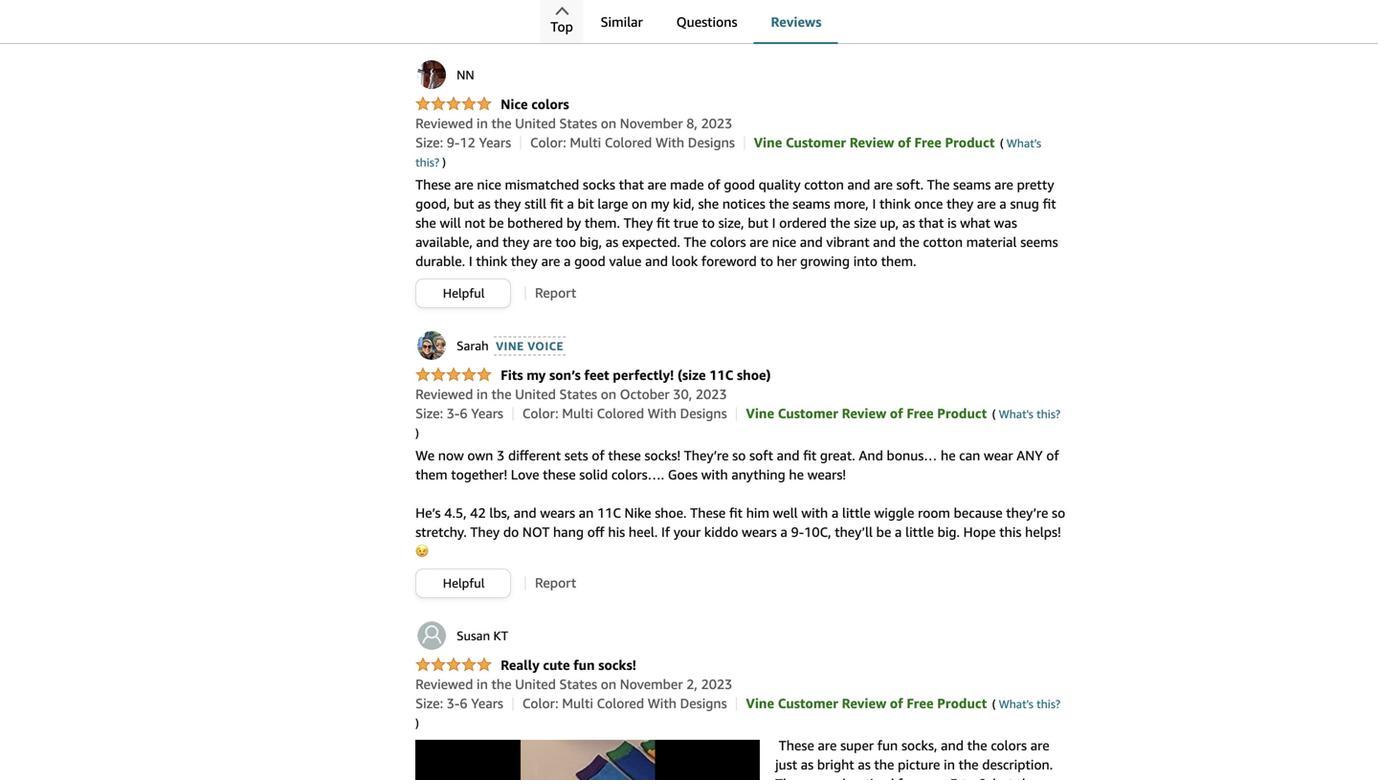 Task type: describe. For each thing, give the bounding box(es) containing it.
hang
[[553, 524, 584, 540]]

years for own
[[471, 406, 503, 421]]

reviewed in the united states on november 8, 2023
[[416, 116, 733, 131]]

material
[[967, 234, 1017, 250]]

42
[[470, 505, 486, 521]]

a down too
[[564, 253, 571, 269]]

and
[[859, 448, 883, 464]]

susan kt link
[[416, 620, 508, 652]]

room
[[918, 505, 950, 521]]

size: 9-12 years
[[416, 135, 511, 151]]

united for cute
[[515, 677, 556, 692]]

kid,
[[673, 196, 695, 212]]

0 vertical spatial )
[[439, 156, 446, 169]]

0 vertical spatial colors
[[532, 96, 569, 112]]

now
[[438, 448, 464, 464]]

3- for reviewed in the united states on november 2, 2023
[[447, 696, 460, 711]]

report link for my
[[535, 575, 576, 591]]

on for my
[[601, 386, 617, 402]]

1 vertical spatial them.
[[881, 253, 917, 269]]

they're
[[684, 448, 729, 464]]

your
[[674, 524, 701, 540]]

1 horizontal spatial that
[[919, 215, 944, 231]]

what's this?
[[416, 137, 1042, 169]]

11c inside he's 4.5, 42 lbs, and wears an 11c nike shoe. these fit him well with a little wiggle room because they're so stretchy. they do not hang off his heel. if your kiddo wears a 9-10c, they'll be a little big. hope this helps! 😉
[[597, 505, 621, 521]]

of inside these are nice mismatched socks that are made of good quality cotton and are soft. the seams are pretty good, but as they still fit a bit large on my kid, she notices the seams more, i think once they are a snug fit she will not be bothered by them. they fit true to size, but i ordered the size up, as that is what was available, and they are too big, as expected. the colors are nice and vibrant and the cotton material seems durable. i think they are a good value and look foreword to her growing into them.
[[708, 177, 721, 193]]

2 vertical spatial free
[[907, 696, 934, 711]]

0 horizontal spatial the
[[684, 234, 707, 250]]

still
[[525, 196, 547, 212]]

a down well
[[781, 524, 788, 540]]

8,
[[687, 116, 698, 131]]

1 horizontal spatial nice
[[772, 234, 797, 250]]

on inside these are nice mismatched socks that are made of good quality cotton and are soft. the seams are pretty good, but as they still fit a bit large on my kid, she notices the seams more, i think once they are a snug fit she will not be bothered by them. they fit true to size, but i ordered the size up, as that is what was available, and they are too big, as expected. the colors are nice and vibrant and the cotton material seems durable. i think they are a good value and look foreword to her growing into them.
[[632, 196, 647, 212]]

2 vertical spatial (
[[992, 698, 996, 711]]

2 vertical spatial customer
[[778, 696, 838, 711]]

be inside he's 4.5, 42 lbs, and wears an 11c nike shoe. these fit him well with a little wiggle room because they're so stretchy. they do not hang off his heel. if your kiddo wears a 9-10c, they'll be a little big. hope this helps! 😉
[[876, 524, 892, 540]]

really
[[501, 657, 540, 673]]

was
[[994, 215, 1017, 231]]

color: for cute
[[522, 696, 559, 711]]

0 vertical spatial the
[[927, 177, 950, 193]]

united for my
[[515, 386, 556, 402]]

are up snug
[[995, 177, 1014, 193]]

by
[[567, 215, 581, 231]]

durable.
[[416, 253, 465, 269]]

a up they'll
[[832, 505, 839, 521]]

0 horizontal spatial think
[[476, 253, 507, 269]]

size: for reviewed in the united states on october 30, 2023
[[416, 406, 443, 421]]

are up "what"
[[977, 196, 996, 212]]

are left soft. on the right top of the page
[[874, 177, 893, 193]]

these are nice mismatched socks that are made of good quality cotton and are soft. the seams are pretty good, but as they still fit a bit large on my kid, she notices the seams more, i think once they are a snug fit she will not be bothered by them. they fit true to size, but i ordered the size up, as that is what was available, and they are too big, as expected. the colors are nice and vibrant and the cotton material seems durable. i think they are a good value and look foreword to her growing into them.
[[416, 177, 1058, 269]]

with for 30,
[[648, 406, 677, 421]]

helpful submit for these are nice mismatched socks that are made of good quality cotton and are soft. the seams are pretty good, but as they still fit a bit large on my kid, she notices the seams more, i think once they are a snug fit she will not be bothered by them. they fit true to size, but i ordered the size up, as that is what was available, and they are too big, as expected. the colors are nice and vibrant and the cotton material seems durable. i think they are a good value and look foreword to her growing into them.
[[416, 280, 510, 308]]

0 vertical spatial she
[[698, 196, 719, 212]]

a down the wiggle
[[895, 524, 902, 540]]

0 vertical spatial he
[[941, 448, 956, 464]]

november for 8,
[[620, 116, 683, 131]]

up,
[[880, 215, 899, 231]]

( for pretty
[[1000, 137, 1004, 150]]

2023 for reviewed in the united states on november 2, 2023
[[701, 677, 733, 692]]

if
[[661, 524, 670, 540]]

they inside these are super fun socks, and the colors are just as bright as the picture in the description. they are advertised for ages 3 to 6, but th
[[775, 776, 805, 780]]

they inside these are nice mismatched socks that are made of good quality cotton and are soft. the seams are pretty good, but as they still fit a bit large on my kid, she notices the seams more, i think once they are a snug fit she will not be bothered by them. they fit true to size, but i ordered the size up, as that is what was available, and they are too big, as expected. the colors are nice and vibrant and the cotton material seems durable. i think they are a good value and look foreword to her growing into them.
[[624, 215, 653, 231]]

1 horizontal spatial good
[[724, 177, 755, 193]]

fits my son's feet perfectly! (size 11c shoe)
[[501, 367, 771, 383]]

these are super fun socks, and the colors are just as bright as the picture in the description. they are advertised for ages 3 to 6, but th
[[775, 738, 1053, 780]]

hope
[[964, 524, 996, 540]]

and down not
[[476, 234, 499, 250]]

nice colors
[[501, 96, 569, 112]]

) for really cute fun socks!
[[416, 717, 419, 730]]

report link for colors
[[535, 285, 576, 301]]

size
[[854, 215, 877, 231]]

socks! inside we now own 3 different sets of these socks! they're so soft and fit great. and bonus… he can wear any of them together! love these solid colors…. goes with anything he wears!
[[645, 448, 681, 464]]

1 horizontal spatial these
[[608, 448, 641, 464]]

fits
[[501, 367, 523, 383]]

size: 3-6 years for reviewed in the united states on october 30, 2023
[[416, 406, 503, 421]]

vine voice
[[496, 340, 564, 353]]

helpful submit for we now own 3 different sets of these socks! they're so soft and fit great. and bonus… he can wear any of them together! love these solid colors…. goes with anything he wears!
[[416, 570, 510, 598]]

growing
[[800, 253, 850, 269]]

big.
[[938, 524, 960, 540]]

notices
[[723, 196, 766, 212]]

stretchy.
[[416, 524, 467, 540]]

wiggle
[[874, 505, 915, 521]]

fit down pretty in the top right of the page
[[1043, 196, 1056, 212]]

them
[[416, 467, 448, 483]]

but inside these are super fun socks, and the colors are just as bright as the picture in the description. they are advertised for ages 3 to 6, but th
[[993, 776, 1014, 780]]

he's
[[416, 505, 441, 521]]

for
[[898, 776, 916, 780]]

0 horizontal spatial socks!
[[599, 657, 637, 673]]

just
[[775, 757, 797, 773]]

into
[[854, 253, 878, 269]]

nike
[[625, 505, 651, 521]]

snug
[[1010, 196, 1039, 212]]

are up bright
[[818, 738, 837, 754]]

once
[[915, 196, 943, 212]]

and down the ordered
[[800, 234, 823, 250]]

3 inside we now own 3 different sets of these socks! they're so soft and fit great. and bonus… he can wear any of them together! love these solid colors…. goes with anything he wears!
[[497, 448, 505, 464]]

product for are
[[945, 135, 995, 151]]

0 vertical spatial to
[[702, 215, 715, 231]]

colors….
[[612, 467, 664, 483]]

helpful for these are nice mismatched socks that are made of good quality cotton and are soft. the seams are pretty good, but as they still fit a bit large on my kid, she notices the seams more, i think once they are a snug fit she will not be bothered by them. they fit true to size, but i ordered the size up, as that is what was available, and they are too big, as expected. the colors are nice and vibrant and the cotton material seems durable. i think they are a good value and look foreword to her growing into them.
[[443, 286, 485, 301]]

fit inside we now own 3 different sets of these socks! they're so soft and fit great. and bonus… he can wear any of them together! love these solid colors…. goes with anything he wears!
[[803, 448, 817, 464]]

reviewed in the united states on november 2, 2023
[[416, 677, 733, 692]]

2 vertical spatial product
[[937, 696, 987, 711]]

will
[[440, 215, 461, 231]]

3 inside these are super fun socks, and the colors are just as bright as the picture in the description. they are advertised for ages 3 to 6, but th
[[950, 776, 958, 780]]

pretty
[[1017, 177, 1054, 193]]

fit right still on the top of the page
[[550, 196, 564, 212]]

vine for so
[[746, 406, 774, 421]]

as right just at the right bottom of page
[[801, 757, 814, 773]]

color: multi colored with designs for of
[[522, 406, 727, 421]]

reviewed in the united states on october 30, 2023
[[416, 386, 727, 402]]

0 horizontal spatial that
[[619, 177, 644, 193]]

1 vertical spatial | image
[[736, 407, 737, 421]]

of up soft. on the right top of the page
[[898, 135, 911, 151]]

reviews
[[771, 14, 822, 30]]

large
[[598, 196, 628, 212]]

3- for reviewed in the united states on october 30, 2023
[[447, 406, 460, 421]]

can
[[959, 448, 981, 464]]

and inside these are super fun socks, and the colors are just as bright as the picture in the description. they are advertised for ages 3 to 6, but th
[[941, 738, 964, 754]]

my inside "link"
[[527, 367, 546, 383]]

reviewed for reviewed in the united states on october 30, 2023
[[416, 386, 473, 402]]

really cute fun socks! link
[[416, 657, 637, 675]]

these inside he's 4.5, 42 lbs, and wears an 11c nike shoe. these fit him well with a little wiggle room because they're so stretchy. they do not hang off his heel. if your kiddo wears a 9-10c, they'll be a little big. hope this helps! 😉
[[690, 505, 726, 521]]

colors inside these are super fun socks, and the colors are just as bright as the picture in the description. they are advertised for ages 3 to 6, but th
[[991, 738, 1027, 754]]

nn
[[457, 68, 474, 83]]

are down bothered on the left top
[[533, 234, 552, 250]]

susan kt
[[457, 629, 508, 643]]

color: for colors
[[530, 135, 566, 151]]

2 vertical spatial | image
[[513, 698, 513, 711]]

0 horizontal spatial 9-
[[447, 135, 460, 151]]

1 horizontal spatial cotton
[[923, 234, 963, 250]]

of up bonus…
[[890, 406, 903, 421]]

with for 2,
[[648, 696, 677, 711]]

1 vertical spatial wears
[[742, 524, 777, 540]]

and down 'up,'
[[873, 234, 896, 250]]

1 horizontal spatial seams
[[953, 177, 991, 193]]

0 vertical spatial think
[[880, 196, 911, 212]]

what's this? link for wears!
[[999, 408, 1061, 421]]

1 vertical spatial she
[[416, 215, 436, 231]]

as up advertised
[[858, 757, 871, 773]]

with for 8,
[[656, 135, 685, 151]]

0 vertical spatial | image
[[525, 287, 526, 300]]

of right any in the bottom right of the page
[[1047, 448, 1059, 464]]

reviewed for reviewed in the united states on november 8, 2023
[[416, 116, 473, 131]]

2 vertical spatial colored
[[597, 696, 644, 711]]

1 vertical spatial to
[[761, 253, 773, 269]]

0 vertical spatial but
[[454, 196, 474, 212]]

size: for reviewed in the united states on november 8, 2023
[[416, 135, 443, 151]]

off
[[587, 524, 605, 540]]

heel.
[[629, 524, 658, 540]]

super
[[841, 738, 874, 754]]

advertised
[[831, 776, 894, 780]]

her
[[777, 253, 797, 269]]

1 vertical spatial i
[[772, 215, 776, 231]]

as right 'up,'
[[903, 215, 915, 231]]

goes
[[668, 467, 698, 483]]

are up not
[[455, 177, 474, 193]]

questions
[[677, 14, 738, 30]]

bright
[[817, 757, 854, 773]]

seems
[[1021, 234, 1058, 250]]

2023 for reviewed in the united states on october 30, 2023
[[696, 386, 727, 402]]

as up not
[[478, 196, 491, 212]]

made
[[670, 177, 704, 193]]

more,
[[834, 196, 869, 212]]

sarah
[[457, 339, 489, 353]]

socks,
[[902, 738, 938, 754]]

0 horizontal spatial cotton
[[804, 177, 844, 193]]

because
[[954, 505, 1003, 521]]

kiddo
[[704, 524, 738, 540]]

1 vertical spatial little
[[906, 524, 934, 540]]

helps!
[[1025, 524, 1061, 540]]

soft.
[[897, 177, 924, 193]]

bothered
[[507, 215, 563, 231]]

and inside he's 4.5, 42 lbs, and wears an 11c nike shoe. these fit him well with a little wiggle room because they're so stretchy. they do not hang off his heel. if your kiddo wears a 9-10c, they'll be a little big. hope this helps! 😉
[[514, 505, 537, 521]]

an
[[579, 505, 594, 521]]

states for colors
[[560, 116, 597, 131]]

big,
[[580, 234, 602, 250]]

2 horizontal spatial i
[[872, 196, 876, 212]]

vine
[[496, 340, 524, 353]]

a left the "bit"
[[567, 196, 574, 212]]

of up socks,
[[890, 696, 903, 711]]

2 vertical spatial color: multi colored with designs
[[522, 696, 727, 711]]

different
[[508, 448, 561, 464]]

vine customer review of free product ( what's this? ) for reviewed in the united states on october 30, 2023
[[416, 406, 1061, 440]]

free for bonus…
[[907, 406, 934, 421]]

value
[[609, 253, 642, 269]]

0 vertical spatial nice
[[477, 177, 501, 193]]

mismatched
[[505, 177, 579, 193]]

fit up 'expected.' at top left
[[657, 215, 670, 231]]

are down too
[[541, 253, 560, 269]]

bit
[[578, 196, 594, 212]]

review for great.
[[842, 406, 887, 421]]

multi for different
[[562, 406, 593, 421]]

2 vertical spatial what's this? link
[[999, 698, 1061, 711]]

size,
[[719, 215, 744, 231]]

not
[[465, 215, 485, 231]]

fit inside he's 4.5, 42 lbs, and wears an 11c nike shoe. these fit him well with a little wiggle room because they're so stretchy. they do not hang off his heel. if your kiddo wears a 9-10c, they'll be a little big. hope this helps! 😉
[[729, 505, 743, 521]]

9- inside he's 4.5, 42 lbs, and wears an 11c nike shoe. these fit him well with a little wiggle room because they're so stretchy. they do not hang off his heel. if your kiddo wears a 9-10c, they'll be a little big. hope this helps! 😉
[[791, 524, 804, 540]]



Task type: locate. For each thing, give the bounding box(es) containing it.
what's inside what's this?
[[1007, 137, 1042, 150]]

little down room
[[906, 524, 934, 540]]

2 states from the top
[[560, 386, 597, 402]]

with inside we now own 3 different sets of these socks! they're so soft and fit great. and bonus… he can wear any of them together! love these solid colors…. goes with anything he wears!
[[701, 467, 728, 483]]

as
[[478, 196, 491, 212], [903, 215, 915, 231], [606, 234, 619, 250], [801, 757, 814, 773], [858, 757, 871, 773]]

size: for reviewed in the united states on november 2, 2023
[[416, 696, 443, 711]]

of
[[898, 135, 911, 151], [708, 177, 721, 193], [890, 406, 903, 421], [592, 448, 605, 464], [1047, 448, 1059, 464], [890, 696, 903, 711]]

what's this? link for notices
[[416, 137, 1042, 169]]

he
[[941, 448, 956, 464], [789, 467, 804, 483]]

bonus…
[[887, 448, 937, 464]]

size: 3-6 years up now
[[416, 406, 503, 421]]

with inside he's 4.5, 42 lbs, and wears an 11c nike shoe. these fit him well with a little wiggle room because they're so stretchy. they do not hang off his heel. if your kiddo wears a 9-10c, they'll be a little big. hope this helps! 😉
[[802, 505, 828, 521]]

vine customer review of free product (
[[754, 135, 1007, 151]]

Helpful submit
[[416, 280, 510, 308], [416, 570, 510, 598]]

to right true
[[702, 215, 715, 231]]

great.
[[820, 448, 856, 464]]

| image down really
[[513, 698, 513, 711]]

them. right into
[[881, 253, 917, 269]]

fun inside these are super fun socks, and the colors are just as bright as the picture in the description. they are advertised for ages 3 to 6, but th
[[878, 738, 898, 754]]

0 vertical spatial 2023
[[701, 116, 733, 131]]

2,
[[687, 677, 698, 692]]

picture
[[898, 757, 940, 773]]

2 helpful submit from the top
[[416, 570, 510, 598]]

as right big,
[[606, 234, 619, 250]]

2 horizontal spatial they
[[775, 776, 805, 780]]

what's up description.
[[999, 698, 1034, 711]]

years for nice
[[479, 135, 511, 151]]

1 horizontal spatial little
[[906, 524, 934, 540]]

nice colors link
[[416, 96, 569, 114]]

are up the foreword
[[750, 234, 769, 250]]

1 vertical spatial colored
[[597, 406, 644, 421]]

)
[[439, 156, 446, 169], [416, 427, 419, 440], [416, 717, 419, 730]]

color: multi colored with designs for are
[[530, 135, 735, 151]]

0 vertical spatial these
[[608, 448, 641, 464]]

think down not
[[476, 253, 507, 269]]

wears up hang
[[540, 505, 575, 521]]

of right made
[[708, 177, 721, 193]]

so left soft
[[732, 448, 746, 464]]

0 horizontal spatial little
[[842, 505, 871, 521]]

11c inside "link"
[[710, 367, 734, 383]]

😉
[[416, 543, 429, 559]]

1 horizontal spatial 11c
[[710, 367, 734, 383]]

2 vine customer review of free product ( what's this? ) from the top
[[416, 696, 1061, 730]]

1 vertical spatial my
[[527, 367, 546, 383]]

they
[[494, 196, 521, 212], [947, 196, 974, 212], [503, 234, 530, 250], [511, 253, 538, 269]]

| image down shoe)
[[736, 407, 737, 421]]

1 vertical spatial the
[[684, 234, 707, 250]]

2023 right 8,
[[701, 116, 733, 131]]

the up once
[[927, 177, 950, 193]]

9- down nice colors link
[[447, 135, 460, 151]]

2 vertical spatial i
[[469, 253, 473, 269]]

so up helps!
[[1052, 505, 1066, 521]]

1 vertical spatial 11c
[[597, 505, 621, 521]]

customer up great. in the bottom of the page
[[778, 406, 838, 421]]

vine for quality
[[754, 135, 782, 151]]

0 vertical spatial seams
[[953, 177, 991, 193]]

states
[[560, 116, 597, 131], [560, 386, 597, 402], [560, 677, 597, 692]]

of up "solid"
[[592, 448, 605, 464]]

0 horizontal spatial nice
[[477, 177, 501, 193]]

2 vertical spatial report
[[535, 575, 576, 591]]

2 horizontal spatial | image
[[736, 407, 737, 421]]

1 horizontal spatial be
[[876, 524, 892, 540]]

( for can
[[992, 408, 996, 421]]

true
[[674, 215, 699, 231]]

1 vertical spatial seams
[[793, 196, 830, 212]]

product for he
[[937, 406, 987, 421]]

in for really
[[477, 677, 488, 692]]

customer for cotton
[[786, 135, 846, 151]]

states for my
[[560, 386, 597, 402]]

but right 6,
[[993, 776, 1014, 780]]

fun
[[574, 657, 595, 673], [878, 738, 898, 754]]

3
[[497, 448, 505, 464], [950, 776, 958, 780]]

what's up any in the bottom right of the page
[[999, 408, 1034, 421]]

this? inside what's this?
[[416, 156, 439, 169]]

0 vertical spatial them.
[[585, 215, 620, 231]]

3-
[[447, 406, 460, 421], [447, 696, 460, 711]]

colored down october
[[597, 406, 644, 421]]

product
[[945, 135, 995, 151], [937, 406, 987, 421], [937, 696, 987, 711]]

top
[[551, 19, 573, 34]]

1 vertical spatial designs
[[680, 406, 727, 421]]

vine voice link
[[489, 337, 566, 356]]

fun right super
[[878, 738, 898, 754]]

1 states from the top
[[560, 116, 597, 131]]

what's for reviewed in the united states on october 30, 2023
[[999, 408, 1034, 421]]

to
[[702, 215, 715, 231], [761, 253, 773, 269], [962, 776, 975, 780]]

2 size: from the top
[[416, 406, 443, 421]]

with
[[656, 135, 685, 151], [648, 406, 677, 421], [648, 696, 677, 711]]

on up socks
[[601, 116, 617, 131]]

0 horizontal spatial these
[[543, 467, 576, 483]]

size: 3-6 years for reviewed in the united states on november 2, 2023
[[416, 696, 503, 711]]

on right large
[[632, 196, 647, 212]]

she down good,
[[416, 215, 436, 231]]

years right 12 at the top of the page
[[479, 135, 511, 151]]

1 vine customer review of free product ( what's this? ) from the top
[[416, 406, 1061, 440]]

soft
[[750, 448, 773, 464]]

these up colors….
[[608, 448, 641, 464]]

report down hang
[[535, 575, 576, 591]]

reviewed
[[416, 116, 473, 131], [416, 386, 473, 402], [416, 677, 473, 692]]

and up more,
[[848, 177, 871, 193]]

1 horizontal spatial socks!
[[645, 448, 681, 464]]

them. down large
[[585, 215, 620, 231]]

are up description.
[[1031, 738, 1050, 754]]

helpful down the durable.
[[443, 286, 485, 301]]

) for fits my son's feet perfectly! (size 11c shoe)
[[416, 427, 419, 440]]

they
[[624, 215, 653, 231], [470, 524, 500, 540], [775, 776, 805, 780]]

these for these are nice mismatched socks that are made of good quality cotton and are soft. the seams are pretty good, but as they still fit a bit large on my kid, she notices the seams more, i think once they are a snug fit she will not be bothered by them. they fit true to size, but i ordered the size up, as that is what was available, and they are too big, as expected. the colors are nice and vibrant and the cotton material seems durable. i think they are a good value and look foreword to her growing into them.
[[416, 177, 451, 193]]

(size
[[678, 367, 706, 383]]

1 vertical spatial )
[[416, 427, 419, 440]]

what's this? link down 8,
[[416, 137, 1042, 169]]

be down the wiggle
[[876, 524, 892, 540]]

to left her
[[761, 253, 773, 269]]

description.
[[982, 757, 1053, 773]]

colors inside these are nice mismatched socks that are made of good quality cotton and are soft. the seams are pretty good, but as they still fit a bit large on my kid, she notices the seams more, i think once they are a snug fit she will not be bothered by them. they fit true to size, but i ordered the size up, as that is what was available, and they are too big, as expected. the colors are nice and vibrant and the cotton material seems durable. i think they are a good value and look foreword to her growing into them.
[[710, 234, 746, 250]]

cotton down is
[[923, 234, 963, 250]]

on for colors
[[601, 116, 617, 131]]

1 united from the top
[[515, 116, 556, 131]]

3 united from the top
[[515, 677, 556, 692]]

2 vertical spatial years
[[471, 696, 503, 711]]

report left similar at left top
[[535, 14, 576, 30]]

1 horizontal spatial these
[[690, 505, 726, 521]]

november for 2,
[[620, 677, 683, 692]]

colored for are
[[605, 135, 652, 151]]

not
[[523, 524, 550, 540]]

that down once
[[919, 215, 944, 231]]

size: down susan kt link
[[416, 696, 443, 711]]

this?
[[416, 156, 439, 169], [1037, 408, 1061, 421], [1037, 698, 1061, 711]]

similar
[[601, 14, 643, 30]]

i left the ordered
[[772, 215, 776, 231]]

really cute fun socks!
[[501, 657, 637, 673]]

0 vertical spatial 3-
[[447, 406, 460, 421]]

report link down hang
[[535, 575, 576, 591]]

2 reviewed from the top
[[416, 386, 473, 402]]

( up was
[[1000, 137, 1004, 150]]

1 reviewed from the top
[[416, 116, 473, 131]]

11c right (size
[[710, 367, 734, 383]]

1 vertical spatial what's this? link
[[999, 408, 1061, 421]]

little up they'll
[[842, 505, 871, 521]]

cute
[[543, 657, 570, 673]]

wears!
[[808, 467, 846, 483]]

1 vertical spatial nice
[[772, 234, 797, 250]]

my right fits
[[527, 367, 546, 383]]

1 vertical spatial these
[[690, 505, 726, 521]]

1 vertical spatial review
[[842, 406, 887, 421]]

years up own
[[471, 406, 503, 421]]

they inside he's 4.5, 42 lbs, and wears an 11c nike shoe. these fit him well with a little wiggle room because they're so stretchy. they do not hang off his heel. if your kiddo wears a 9-10c, they'll be a little big. hope this helps! 😉
[[470, 524, 500, 540]]

1 helpful from the top
[[443, 286, 485, 301]]

0 horizontal spatial 11c
[[597, 505, 621, 521]]

own
[[468, 448, 493, 464]]

1 vertical spatial color:
[[522, 406, 559, 421]]

6,
[[978, 776, 989, 780]]

in for nice
[[477, 116, 488, 131]]

nice
[[501, 96, 528, 112]]

0 vertical spatial they
[[624, 215, 653, 231]]

report for my
[[535, 575, 576, 591]]

0 horizontal spatial wears
[[540, 505, 575, 521]]

colors up reviewed in the united states on november 8, 2023
[[532, 96, 569, 112]]

be
[[489, 215, 504, 231], [876, 524, 892, 540]]

vibrant
[[826, 234, 870, 250]]

is
[[948, 215, 957, 231]]

november left the 2,
[[620, 677, 683, 692]]

with down reviewed in the united states on november 2, 2023
[[648, 696, 677, 711]]

vine customer review of free product ( what's this? ) for reviewed in the united states on november 2, 2023
[[416, 696, 1061, 730]]

nice
[[477, 177, 501, 193], [772, 234, 797, 250]]

( inside 'vine customer review of free product ('
[[1000, 137, 1004, 150]]

0 horizontal spatial good
[[575, 253, 606, 269]]

what's for reviewed in the united states on november 2, 2023
[[999, 698, 1034, 711]]

1 horizontal spatial they
[[624, 215, 653, 231]]

6 for fits
[[460, 406, 468, 421]]

3 states from the top
[[560, 677, 597, 692]]

1 vertical spatial he
[[789, 467, 804, 483]]

socks!
[[645, 448, 681, 464], [599, 657, 637, 673]]

these
[[416, 177, 451, 193], [690, 505, 726, 521], [779, 738, 814, 754]]

color: multi colored with designs down reviewed in the united states on november 2, 2023
[[522, 696, 727, 711]]

size: up we
[[416, 406, 443, 421]]

1 size: 3-6 years from the top
[[416, 406, 503, 421]]

to inside these are super fun socks, and the colors are just as bright as the picture in the description. they are advertised for ages 3 to 6, but th
[[962, 776, 975, 780]]

0 horizontal spatial to
[[702, 215, 715, 231]]

0 horizontal spatial with
[[701, 467, 728, 483]]

and down 'expected.' at top left
[[645, 253, 668, 269]]

this? for reviewed in the united states on october 30, 2023
[[1037, 408, 1061, 421]]

0 vertical spatial with
[[701, 467, 728, 483]]

any
[[1017, 448, 1043, 464]]

in down sarah
[[477, 386, 488, 402]]

together!
[[451, 467, 507, 483]]

3 right own
[[497, 448, 505, 464]]

1 vertical spatial fun
[[878, 738, 898, 754]]

are left made
[[648, 177, 667, 193]]

1 report link from the top
[[535, 14, 576, 30]]

product up can
[[937, 406, 987, 421]]

| image
[[525, 16, 526, 29], [520, 137, 521, 150], [744, 137, 745, 150], [513, 407, 513, 421], [525, 577, 526, 590], [736, 698, 737, 711]]

united for colors
[[515, 116, 556, 131]]

2 november from the top
[[620, 677, 683, 692]]

2 united from the top
[[515, 386, 556, 402]]

3 report from the top
[[535, 575, 576, 591]]

report link
[[535, 14, 576, 30], [535, 285, 576, 301], [535, 575, 576, 591]]

designs for 30,
[[680, 406, 727, 421]]

1 6 from the top
[[460, 406, 468, 421]]

so inside we now own 3 different sets of these socks! they're so soft and fit great. and bonus… he can wear any of them together! love these solid colors…. goes with anything he wears!
[[732, 448, 746, 464]]

0 vertical spatial cotton
[[804, 177, 844, 193]]

0 vertical spatial my
[[651, 196, 670, 212]]

0 vertical spatial 11c
[[710, 367, 734, 383]]

2 3- from the top
[[447, 696, 460, 711]]

0 vertical spatial color: multi colored with designs
[[530, 135, 735, 151]]

0 vertical spatial designs
[[688, 135, 735, 151]]

states down son's
[[560, 386, 597, 402]]

this
[[1000, 524, 1022, 540]]

colors up description.
[[991, 738, 1027, 754]]

1 report from the top
[[535, 14, 576, 30]]

so inside he's 4.5, 42 lbs, and wears an 11c nike shoe. these fit him well with a little wiggle room because they're so stretchy. they do not hang off his heel. if your kiddo wears a 9-10c, they'll be a little big. hope this helps! 😉
[[1052, 505, 1066, 521]]

0 horizontal spatial these
[[416, 177, 451, 193]]

they down just at the right bottom of page
[[775, 776, 805, 780]]

1 vertical spatial multi
[[562, 406, 593, 421]]

a up was
[[1000, 196, 1007, 212]]

these inside these are super fun socks, and the colors are just as bright as the picture in the description. they are advertised for ages 3 to 6, but th
[[779, 738, 814, 754]]

0 horizontal spatial them.
[[585, 215, 620, 231]]

1 november from the top
[[620, 116, 683, 131]]

what's this? link up any in the bottom right of the page
[[999, 408, 1061, 421]]

1 vertical spatial free
[[907, 406, 934, 421]]

2 report from the top
[[535, 285, 576, 301]]

2 vertical spatial 2023
[[701, 677, 733, 692]]

2 helpful from the top
[[443, 576, 485, 591]]

2 horizontal spatial these
[[779, 738, 814, 754]]

0 vertical spatial 9-
[[447, 135, 460, 151]]

2 vertical spatial vine
[[746, 696, 774, 711]]

1 vertical spatial 9-
[[791, 524, 804, 540]]

available,
[[416, 234, 473, 250]]

anything
[[732, 467, 786, 483]]

designs for 2,
[[680, 696, 727, 711]]

customer up quality
[[786, 135, 846, 151]]

what's
[[1007, 137, 1042, 150], [999, 408, 1034, 421], [999, 698, 1034, 711]]

3 report link from the top
[[535, 575, 576, 591]]

1 vertical spatial size:
[[416, 406, 443, 421]]

his
[[608, 524, 625, 540]]

2023 down (size
[[696, 386, 727, 402]]

0 vertical spatial states
[[560, 116, 597, 131]]

good,
[[416, 196, 450, 212]]

be inside these are nice mismatched socks that are made of good quality cotton and are soft. the seams are pretty good, but as they still fit a bit large on my kid, she notices the seams more, i think once they are a snug fit she will not be bothered by them. they fit true to size, but i ordered the size up, as that is what was available, and they are too big, as expected. the colors are nice and vibrant and the cotton material seems durable. i think they are a good value and look foreword to her growing into them.
[[489, 215, 504, 231]]

3 size: from the top
[[416, 696, 443, 711]]

colored for of
[[597, 406, 644, 421]]

0 horizontal spatial | image
[[513, 698, 513, 711]]

(
[[1000, 137, 1004, 150], [992, 408, 996, 421], [992, 698, 996, 711]]

states for cute
[[560, 677, 597, 692]]

1 3- from the top
[[447, 406, 460, 421]]

that
[[619, 177, 644, 193], [919, 215, 944, 231]]

6 down susan kt link
[[460, 696, 468, 711]]

susan
[[457, 629, 490, 643]]

1 vertical spatial helpful submit
[[416, 570, 510, 598]]

size: 3-6 years
[[416, 406, 503, 421], [416, 696, 503, 711]]

0 vertical spatial this?
[[416, 156, 439, 169]]

2 vertical spatial with
[[648, 696, 677, 711]]

0 vertical spatial color:
[[530, 135, 566, 151]]

they're
[[1006, 505, 1049, 521]]

6 for really
[[460, 696, 468, 711]]

helpful for we now own 3 different sets of these socks! they're so soft and fit great. and bonus… he can wear any of them together! love these solid colors…. goes with anything he wears!
[[443, 576, 485, 591]]

we now own 3 different sets of these socks! they're so soft and fit great. and bonus… he can wear any of them together! love these solid colors…. goes with anything he wears!
[[416, 448, 1059, 483]]

0 vertical spatial wears
[[540, 505, 575, 521]]

they down 42
[[470, 524, 500, 540]]

on for cute
[[601, 677, 617, 692]]

1 vertical spatial think
[[476, 253, 507, 269]]

1 vertical spatial these
[[543, 467, 576, 483]]

free for seams
[[915, 135, 942, 151]]

1 horizontal spatial colors
[[710, 234, 746, 250]]

2 report link from the top
[[535, 285, 576, 301]]

0 vertical spatial be
[[489, 215, 504, 231]]

report link down too
[[535, 285, 576, 301]]

designs down 8,
[[688, 135, 735, 151]]

socks! up goes
[[645, 448, 681, 464]]

in inside these are super fun socks, and the colors are just as bright as the picture in the description. they are advertised for ages 3 to 6, but th
[[944, 757, 955, 773]]

with down october
[[648, 406, 677, 421]]

report
[[535, 14, 576, 30], [535, 285, 576, 301], [535, 575, 576, 591]]

0 vertical spatial customer
[[786, 135, 846, 151]]

he left can
[[941, 448, 956, 464]]

are
[[455, 177, 474, 193], [648, 177, 667, 193], [874, 177, 893, 193], [995, 177, 1014, 193], [977, 196, 996, 212], [533, 234, 552, 250], [750, 234, 769, 250], [541, 253, 560, 269], [818, 738, 837, 754], [1031, 738, 1050, 754], [808, 776, 827, 780]]

designs for 8,
[[688, 135, 735, 151]]

and inside we now own 3 different sets of these socks! they're so soft and fit great. and bonus… he can wear any of them together! love these solid colors…. goes with anything he wears!
[[777, 448, 800, 464]]

the down true
[[684, 234, 707, 250]]

ages
[[919, 776, 947, 780]]

fit
[[550, 196, 564, 212], [1043, 196, 1056, 212], [657, 215, 670, 231], [803, 448, 817, 464], [729, 505, 743, 521]]

are down bright
[[808, 776, 827, 780]]

love
[[511, 467, 539, 483]]

sarah link
[[416, 330, 489, 362]]

color: for my
[[522, 406, 559, 421]]

1 vertical spatial but
[[748, 215, 769, 231]]

we
[[416, 448, 435, 464]]

these inside these are nice mismatched socks that are made of good quality cotton and are soft. the seams are pretty good, but as they still fit a bit large on my kid, she notices the seams more, i think once they are a snug fit she will not be bothered by them. they fit true to size, but i ordered the size up, as that is what was available, and they are too big, as expected. the colors are nice and vibrant and the cotton material seems durable. i think they are a good value and look foreword to her growing into them.
[[416, 177, 451, 193]]

1 helpful submit from the top
[[416, 280, 510, 308]]

review for soft.
[[850, 135, 894, 151]]

october
[[620, 386, 670, 402]]

reviewed down susan kt link
[[416, 677, 473, 692]]

review up more,
[[850, 135, 894, 151]]

2 vertical spatial but
[[993, 776, 1014, 780]]

reviewed for reviewed in the united states on november 2, 2023
[[416, 677, 473, 692]]

2 size: 3-6 years from the top
[[416, 696, 503, 711]]

10c,
[[804, 524, 831, 540]]

united down really cute fun socks! link
[[515, 677, 556, 692]]

in for fits
[[477, 386, 488, 402]]

report for colors
[[535, 285, 576, 301]]

fun up reviewed in the united states on november 2, 2023
[[574, 657, 595, 673]]

0 horizontal spatial seams
[[793, 196, 830, 212]]

my inside these are nice mismatched socks that are made of good quality cotton and are soft. the seams are pretty good, but as they still fit a bit large on my kid, she notices the seams more, i think once they are a snug fit she will not be bothered by them. they fit true to size, but i ordered the size up, as that is what was available, and they are too big, as expected. the colors are nice and vibrant and the cotton material seems durable. i think they are a good value and look foreword to her growing into them.
[[651, 196, 670, 212]]

2 vertical spatial designs
[[680, 696, 727, 711]]

these for these are super fun socks, and the colors are just as bright as the picture in the description. they are advertised for ages 3 to 6, but th
[[779, 738, 814, 754]]

0 vertical spatial helpful submit
[[416, 280, 510, 308]]

united
[[515, 116, 556, 131], [515, 386, 556, 402], [515, 677, 556, 692]]

0 horizontal spatial he
[[789, 467, 804, 483]]

2023 for reviewed in the united states on november 8, 2023
[[701, 116, 733, 131]]

what's this? link up description.
[[999, 698, 1061, 711]]

cotton
[[804, 177, 844, 193], [923, 234, 963, 250]]

that up large
[[619, 177, 644, 193]]

nn link
[[416, 59, 474, 91]]

2 vertical spatial multi
[[562, 696, 593, 711]]

she right kid,
[[698, 196, 719, 212]]

i right the durable.
[[469, 253, 473, 269]]

2 horizontal spatial to
[[962, 776, 975, 780]]

1 size: from the top
[[416, 135, 443, 151]]

3- up now
[[447, 406, 460, 421]]

2 vertical spatial size:
[[416, 696, 443, 711]]

3 reviewed from the top
[[416, 677, 473, 692]]

1 vertical spatial states
[[560, 386, 597, 402]]

2 6 from the top
[[460, 696, 468, 711]]

foreword
[[702, 253, 757, 269]]

2 vertical spatial review
[[842, 696, 887, 711]]

0 vertical spatial socks!
[[645, 448, 681, 464]]

6 up now
[[460, 406, 468, 421]]

multi down reviewed in the united states on october 30, 2023
[[562, 406, 593, 421]]

0 vertical spatial review
[[850, 135, 894, 151]]

0 vertical spatial size: 3-6 years
[[416, 406, 503, 421]]

helpful
[[443, 286, 485, 301], [443, 576, 485, 591]]

him
[[746, 505, 770, 521]]

customer for soft
[[778, 406, 838, 421]]

0 vertical spatial fun
[[574, 657, 595, 673]]

helpful up susan kt link
[[443, 576, 485, 591]]

think
[[880, 196, 911, 212], [476, 253, 507, 269]]

this? for reviewed in the united states on november 2, 2023
[[1037, 698, 1061, 711]]

1 vertical spatial november
[[620, 677, 683, 692]]

and up not
[[514, 505, 537, 521]]

| image
[[525, 287, 526, 300], [736, 407, 737, 421], [513, 698, 513, 711]]

0 vertical spatial years
[[479, 135, 511, 151]]

ordered
[[779, 215, 827, 231]]

sets
[[565, 448, 588, 464]]

0 horizontal spatial colors
[[532, 96, 569, 112]]

good up notices
[[724, 177, 755, 193]]

customer up just at the right bottom of page
[[778, 696, 838, 711]]

multi for socks
[[570, 135, 601, 151]]

and right socks,
[[941, 738, 964, 754]]

voice
[[528, 340, 564, 353]]

these down sets at the left bottom
[[543, 467, 576, 483]]

1 vertical spatial 2023
[[696, 386, 727, 402]]

november left 8,
[[620, 116, 683, 131]]

united down fits
[[515, 386, 556, 402]]



Task type: vqa. For each thing, say whether or not it's contained in the screenshot.
Product
yes



